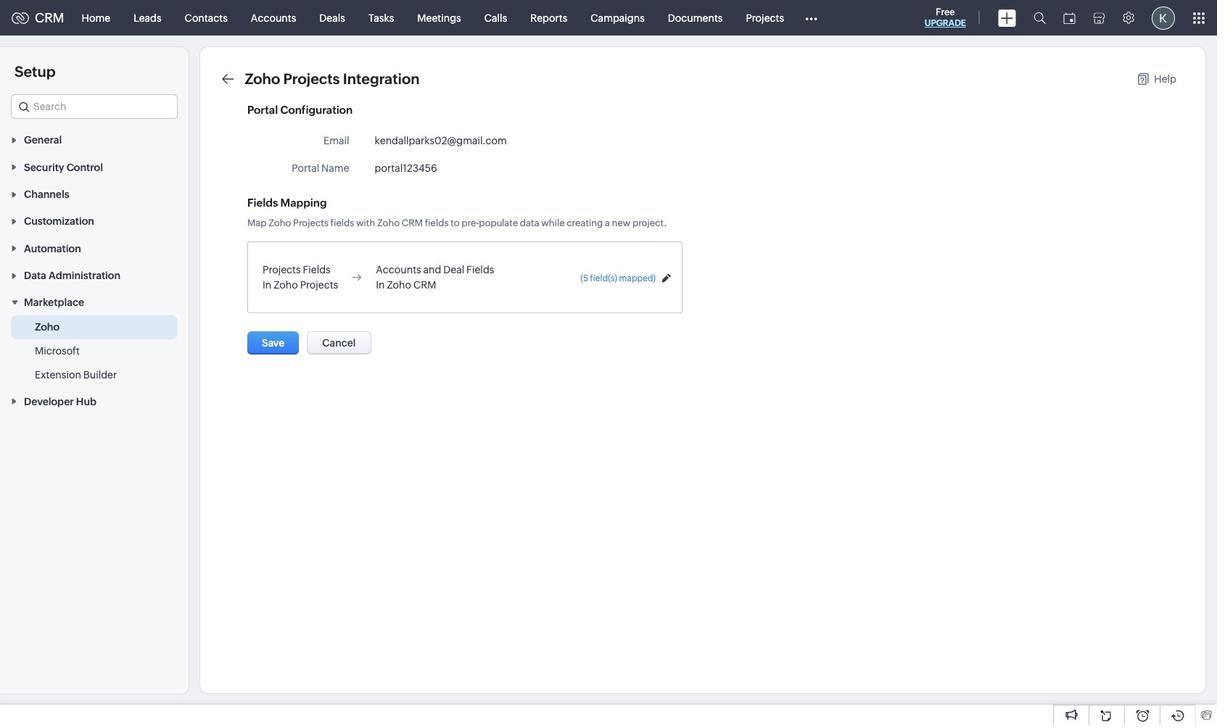 Task type: locate. For each thing, give the bounding box(es) containing it.
accounts inside accounts link
[[251, 12, 296, 24]]

general button
[[0, 126, 189, 153]]

marketplace button
[[0, 289, 189, 316]]

deals link
[[308, 0, 357, 35]]

creating
[[567, 218, 603, 228]]

fields inside accounts and deal fields in zoho crm
[[466, 264, 494, 276]]

automation button
[[0, 235, 189, 262]]

2 vertical spatial crm
[[413, 279, 436, 291]]

fields left to
[[425, 218, 449, 228]]

0 horizontal spatial accounts
[[251, 12, 296, 24]]

(
[[580, 273, 583, 283]]

1 horizontal spatial in
[[376, 279, 385, 291]]

fields down the mapping
[[303, 264, 331, 276]]

crm down and
[[413, 279, 436, 291]]

projects fields in zoho projects
[[263, 264, 338, 291]]

0 horizontal spatial in
[[263, 279, 272, 291]]

crm inside accounts and deal fields in zoho crm
[[413, 279, 436, 291]]

in
[[263, 279, 272, 291], [376, 279, 385, 291]]

portal name
[[292, 162, 349, 174]]

crm for map
[[402, 218, 423, 228]]

extension builder
[[35, 369, 117, 381]]

while
[[541, 218, 565, 228]]

reports link
[[519, 0, 579, 35]]

tasks
[[368, 12, 394, 24]]

projects down map
[[263, 264, 301, 276]]

cancel button
[[307, 331, 371, 355]]

logo image
[[12, 12, 29, 24]]

portal
[[247, 104, 278, 116], [292, 162, 319, 174]]

deal
[[443, 264, 464, 276]]

1 horizontal spatial accounts
[[376, 264, 421, 276]]

0 vertical spatial accounts
[[251, 12, 296, 24]]

automation
[[24, 243, 81, 254]]

0 horizontal spatial fields
[[330, 218, 354, 228]]

developer hub button
[[0, 388, 189, 415]]

integration
[[343, 70, 420, 87]]

upgrade
[[925, 18, 966, 28]]

channels
[[24, 189, 69, 200]]

search element
[[1025, 0, 1055, 36]]

projects left other modules field
[[746, 12, 784, 24]]

accounts inside accounts and deal fields in zoho crm
[[376, 264, 421, 276]]

accounts left and
[[376, 264, 421, 276]]

1 horizontal spatial fields
[[425, 218, 449, 228]]

2 in from the left
[[376, 279, 385, 291]]

1 horizontal spatial portal
[[292, 162, 319, 174]]

accounts
[[251, 12, 296, 24], [376, 264, 421, 276]]

fields
[[330, 218, 354, 228], [425, 218, 449, 228]]

1 horizontal spatial fields
[[303, 264, 331, 276]]

to
[[451, 218, 460, 228]]

portal for portal name
[[292, 162, 319, 174]]

fields right the deal
[[466, 264, 494, 276]]

populate
[[479, 218, 518, 228]]

profile element
[[1143, 0, 1184, 35]]

save button
[[247, 331, 299, 355]]

5
[[583, 273, 588, 283]]

portal for portal configuration
[[247, 104, 278, 116]]

portal left the configuration
[[247, 104, 278, 116]]

contacts link
[[173, 0, 239, 35]]

1 vertical spatial crm
[[402, 218, 423, 228]]

fields up map
[[247, 197, 278, 209]]

accounts for accounts
[[251, 12, 296, 24]]

0 vertical spatial portal
[[247, 104, 278, 116]]

configuration
[[280, 104, 353, 116]]

1 vertical spatial accounts
[[376, 264, 421, 276]]

2 fields from the left
[[425, 218, 449, 228]]

pre-
[[462, 218, 479, 228]]

accounts left deals link
[[251, 12, 296, 24]]

hub
[[76, 396, 96, 407]]

fields left the 'with'
[[330, 218, 354, 228]]

1 fields from the left
[[330, 218, 354, 228]]

)
[[653, 273, 656, 283]]

campaigns link
[[579, 0, 656, 35]]

1 in from the left
[[263, 279, 272, 291]]

a
[[605, 218, 610, 228]]

campaigns
[[591, 12, 645, 24]]

None field
[[11, 94, 178, 119]]

data administration
[[24, 270, 120, 281]]

mapped
[[619, 273, 653, 283]]

fields
[[247, 197, 278, 209], [303, 264, 331, 276], [466, 264, 494, 276]]

security control
[[24, 162, 103, 173]]

documents
[[668, 12, 723, 24]]

mapping
[[280, 197, 327, 209]]

crm right logo
[[35, 10, 64, 25]]

home
[[82, 12, 110, 24]]

reports
[[530, 12, 567, 24]]

0 horizontal spatial portal
[[247, 104, 278, 116]]

help
[[1154, 73, 1176, 85]]

crm left to
[[402, 218, 423, 228]]

create menu element
[[989, 0, 1025, 35]]

email
[[323, 135, 349, 147]]

calls link
[[473, 0, 519, 35]]

accounts and deal fields in zoho crm
[[376, 264, 494, 291]]

data
[[520, 218, 539, 228]]

1 vertical spatial portal
[[292, 162, 319, 174]]

zoho projects integration
[[245, 70, 420, 87]]

tasks link
[[357, 0, 406, 35]]

developer hub
[[24, 396, 96, 407]]

home link
[[70, 0, 122, 35]]

projects inside projects link
[[746, 12, 784, 24]]

new
[[612, 218, 630, 228]]

meetings link
[[406, 0, 473, 35]]

profile image
[[1152, 6, 1175, 29]]

customization button
[[0, 207, 189, 235]]

crm
[[35, 10, 64, 25], [402, 218, 423, 228], [413, 279, 436, 291]]

zoho
[[245, 70, 280, 87], [269, 218, 291, 228], [377, 218, 400, 228], [274, 279, 298, 291], [387, 279, 411, 291], [35, 322, 60, 333]]

accounts link
[[239, 0, 308, 35]]

leads
[[134, 12, 161, 24]]

portal left name
[[292, 162, 319, 174]]

2 horizontal spatial fields
[[466, 264, 494, 276]]

create menu image
[[998, 9, 1016, 26]]



Task type: describe. For each thing, give the bounding box(es) containing it.
microsoft link
[[35, 344, 80, 359]]

security
[[24, 162, 64, 173]]

fields inside the projects fields in zoho projects
[[303, 264, 331, 276]]

0 horizontal spatial fields
[[247, 197, 278, 209]]

kendallparks02@gmail.com
[[375, 135, 507, 147]]

projects up the configuration
[[283, 70, 340, 87]]

meetings
[[417, 12, 461, 24]]

project.
[[632, 218, 667, 228]]

0 vertical spatial crm
[[35, 10, 64, 25]]

in inside the projects fields in zoho projects
[[263, 279, 272, 291]]

leads link
[[122, 0, 173, 35]]

administration
[[49, 270, 120, 281]]

control
[[66, 162, 103, 173]]

portal123456
[[375, 162, 437, 174]]

name
[[321, 162, 349, 174]]

documents link
[[656, 0, 734, 35]]

calendar image
[[1063, 12, 1076, 24]]

data
[[24, 270, 46, 281]]

microsoft
[[35, 346, 80, 357]]

Other Modules field
[[796, 6, 827, 29]]

zoho inside the projects fields in zoho projects
[[274, 279, 298, 291]]

fields mapping
[[247, 197, 327, 209]]

channels button
[[0, 180, 189, 207]]

map
[[247, 218, 267, 228]]

map zoho projects fields with zoho crm fields to pre-populate data while creating a new project.
[[247, 218, 667, 228]]

Search text field
[[12, 95, 177, 118]]

security control button
[[0, 153, 189, 180]]

free upgrade
[[925, 7, 966, 28]]

portal configuration
[[247, 104, 353, 116]]

developer
[[24, 396, 74, 407]]

setup
[[15, 63, 55, 80]]

projects down the mapping
[[293, 218, 329, 228]]

builder
[[83, 369, 117, 381]]

zoho link
[[35, 320, 60, 335]]

with
[[356, 218, 375, 228]]

customization
[[24, 216, 94, 227]]

data administration button
[[0, 262, 189, 289]]

calls
[[484, 12, 507, 24]]

projects link
[[734, 0, 796, 35]]

crm link
[[12, 10, 64, 25]]

deals
[[319, 12, 345, 24]]

search image
[[1034, 12, 1046, 24]]

and
[[423, 264, 441, 276]]

projects up cancel
[[300, 279, 338, 291]]

extension
[[35, 369, 81, 381]]

marketplace
[[24, 297, 84, 309]]

marketplace region
[[0, 316, 189, 388]]

( 5 field(s) mapped )
[[580, 273, 656, 283]]

general
[[24, 134, 62, 146]]

field(s)
[[590, 273, 617, 283]]

save
[[262, 337, 285, 349]]

free
[[936, 7, 955, 17]]

zoho inside marketplace region
[[35, 322, 60, 333]]

zoho inside accounts and deal fields in zoho crm
[[387, 279, 411, 291]]

accounts for accounts and deal fields in zoho crm
[[376, 264, 421, 276]]

contacts
[[185, 12, 228, 24]]

in inside accounts and deal fields in zoho crm
[[376, 279, 385, 291]]

cancel
[[322, 337, 356, 349]]

crm for accounts
[[413, 279, 436, 291]]



Task type: vqa. For each thing, say whether or not it's contained in the screenshot.
to
yes



